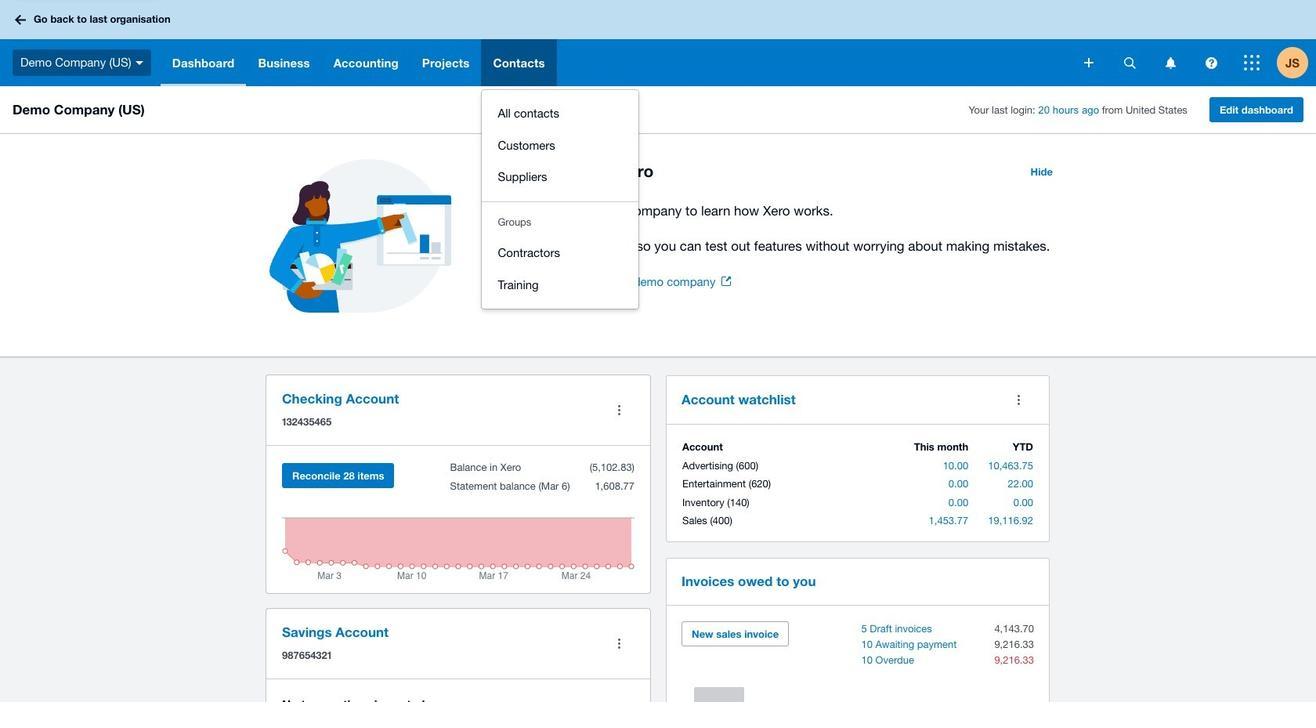 Task type: locate. For each thing, give the bounding box(es) containing it.
list box
[[482, 90, 639, 309]]

1 horizontal spatial svg image
[[1166, 57, 1176, 69]]

banner
[[0, 0, 1316, 309]]

2 svg image from the left
[[1166, 57, 1176, 69]]

group
[[482, 90, 639, 201]]

svg image
[[15, 14, 26, 25], [1244, 55, 1260, 71], [1206, 57, 1217, 69], [1085, 58, 1094, 67], [135, 61, 143, 65]]

0 horizontal spatial svg image
[[1124, 57, 1136, 69]]

accounts watchlist options image
[[1003, 384, 1034, 415]]

svg image
[[1124, 57, 1136, 69], [1166, 57, 1176, 69]]



Task type: vqa. For each thing, say whether or not it's contained in the screenshot.
Buy on the left bottom of page
no



Task type: describe. For each thing, give the bounding box(es) containing it.
groups group
[[482, 230, 639, 309]]

1 svg image from the left
[[1124, 57, 1136, 69]]

manage menu toggle image
[[603, 395, 635, 426]]

intro banner body element
[[517, 200, 1063, 257]]

manage menu toggle image
[[603, 628, 635, 659]]



